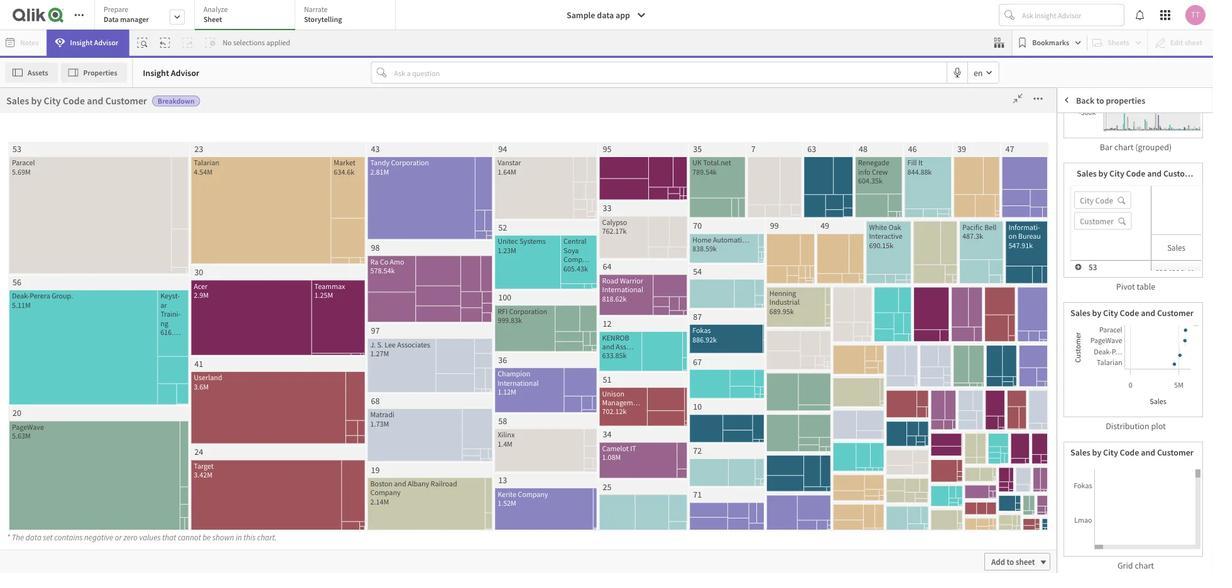 Task type: describe. For each thing, give the bounding box(es) containing it.
shown
[[212, 532, 234, 543]]

new for add
[[1145, 315, 1160, 325]]

distribution plot
[[1106, 420, 1166, 432]]

items
[[35, 152, 53, 162]]

a for have a question?
[[594, 337, 599, 349]]

type for chart type treemap
[[1105, 117, 1121, 129]]

edit
[[753, 363, 767, 374]]

create new analytics
[[724, 337, 813, 349]]

sales by city code and customer for grid
[[1071, 447, 1194, 458]]

,
[[647, 495, 650, 505]]

code down properties button
[[63, 94, 85, 107]]

new inside "to start creating visualizations and build your new sheet."
[[758, 398, 774, 409]]

city down assets
[[44, 94, 61, 107]]

sample
[[567, 9, 595, 21]]

bar
[[1100, 141, 1113, 153]]

save
[[472, 396, 490, 407]]

analysis for analysis type
[[1064, 152, 1099, 165]]

code down pivot
[[1120, 307, 1139, 319]]

more image
[[1028, 92, 1048, 105]]

for inside explore your data directly or let qlik generate insights for you with
[[455, 379, 465, 390]]

longitude menu item
[[65, 516, 188, 541]]

6284806.41
[[1155, 268, 1195, 278]]

desc
[[90, 422, 107, 433]]

type for analysis type
[[1101, 152, 1121, 165]]

cost by date (ytd) and city code
[[499, 281, 639, 293]]

overview for overview of sales by customer
[[216, 281, 257, 293]]

. for question?
[[646, 379, 648, 390]]

1 horizontal spatial in
[[609, 362, 616, 374]]

pivot
[[1116, 281, 1135, 292]]

properties up chart type treemap
[[1106, 95, 1146, 106]]

field
[[1069, 255, 1087, 266]]

1 vertical spatial city code
[[1072, 235, 1108, 246]]

and down properties button
[[87, 94, 103, 107]]

1 horizontal spatial insight advisor
[[143, 67, 199, 78]]

to inside . any found insights can be saved to this sheet.
[[647, 398, 654, 409]]

longitude
[[71, 522, 108, 534]]

ask insight advisor
[[573, 380, 637, 391]]

table
[[1137, 281, 1156, 292]]

advisor up saved
[[612, 380, 637, 391]]

analysis properties
[[1064, 95, 1136, 106]]

1 master items button from the left
[[0, 129, 64, 168]]

explore for explore your data directly or let qlik generate insights for you with
[[379, 362, 407, 374]]

auto-analysis
[[199, 102, 258, 114]]

analyze sheet
[[204, 4, 228, 24]]

based for dimension,
[[1125, 538, 1148, 550]]

a for as a measure, based on your data.
[[1163, 493, 1168, 504]]

city code button
[[1070, 271, 1201, 288]]

bookmarks button
[[1015, 33, 1085, 53]]

with
[[482, 379, 499, 390]]

to inside . save any insights you discover to this sheet.
[[460, 415, 468, 426]]

applied
[[266, 38, 290, 47]]

0 vertical spatial city code
[[225, 145, 261, 156]]

any
[[650, 379, 663, 390]]

manager
[[120, 14, 149, 24]]

your inside explore your data directly or let qlik generate insights for you with
[[408, 362, 425, 374]]

dimension,
[[1083, 538, 1124, 550]]

code up 53
[[1089, 235, 1108, 246]]

0 horizontal spatial be
[[203, 532, 211, 543]]

53
[[1089, 262, 1097, 272]]

%key menu item
[[65, 139, 188, 164]]

city inside button
[[1076, 274, 1090, 285]]

find new insights in the data using
[[543, 362, 670, 374]]

explore your data directly or let qlik generate insights for you with
[[379, 362, 510, 390]]

contains
[[54, 532, 83, 543]]

code left year
[[617, 281, 639, 293]]

storytelling
[[304, 14, 342, 24]]

chart
[[1083, 117, 1103, 129]]

cancel
[[1011, 102, 1036, 114]]

sheet. inside . any found insights can be saved to this sheet.
[[595, 415, 618, 426]]

small image
[[1199, 541, 1207, 549]]

help image
[[1199, 155, 1208, 163]]

code down analysis
[[242, 145, 261, 156]]

insight up the can
[[587, 380, 610, 391]]

Ask Insight Advisor text field
[[1020, 5, 1124, 25]]

date inside date menu item
[[87, 296, 104, 308]]

details
[[1065, 468, 1091, 479]]

code down 'bar chart (grouped)'
[[1126, 168, 1146, 179]]

as a dimension, based on your data.
[[1083, 527, 1184, 561]]

customer number button
[[65, 271, 164, 282]]

customer number
[[71, 271, 138, 282]]

saved
[[623, 398, 645, 409]]

53 6284806.41
[[1089, 262, 1195, 278]]

0 horizontal spatial the
[[444, 337, 458, 349]]

creating
[[710, 381, 740, 392]]

customer number menu item
[[65, 265, 188, 290]]

item desc button
[[65, 422, 164, 433]]

add inside add new button
[[1130, 315, 1143, 325]]

classified for measure,
[[1096, 493, 1130, 504]]

distribution
[[1106, 420, 1150, 432]]

edit sheet
[[753, 363, 787, 374]]

below
[[532, 192, 570, 211]]

classified for dimension,
[[1096, 527, 1130, 538]]

and down plot
[[1141, 447, 1156, 458]]

choose
[[418, 192, 465, 211]]

explore for explore the data
[[409, 337, 442, 349]]

. any found insights can be saved to this sheet.
[[544, 379, 670, 426]]

code down distribution
[[1120, 447, 1139, 458]]

grid
[[1118, 560, 1133, 571]]

and down table at the right
[[1141, 307, 1156, 319]]

date
[[673, 283, 688, 292]]

any
[[491, 396, 505, 407]]

based for measure,
[[1118, 504, 1140, 516]]

as for as a measure, based on your data.
[[1153, 493, 1161, 504]]

tab list inside choose an option below to get started adding to this sheet... application
[[94, 0, 400, 31]]

sheet
[[204, 14, 222, 24]]

treemap image
[[1064, 124, 1074, 134]]

insights up ask insight advisor
[[579, 362, 607, 374]]

manager menu item
[[65, 541, 188, 566]]

insight advisor button
[[47, 30, 129, 56]]

data inside button
[[597, 9, 614, 21]]

started
[[612, 192, 657, 211]]

overview for overview
[[360, 283, 390, 292]]

ask
[[573, 380, 585, 391]]

generate
[[391, 379, 423, 390]]

assets
[[28, 68, 48, 77]]

to start creating visualizations and build your new sheet.
[[710, 362, 828, 409]]

item desc
[[71, 422, 107, 433]]

advisor up auto-
[[171, 67, 199, 78]]

on for measure,
[[1142, 504, 1152, 516]]

city down bar
[[1110, 168, 1125, 179]]

as a measure, based on your data.
[[1083, 493, 1191, 516]]

%key button
[[65, 145, 164, 157]]

comparison for comparison
[[938, 283, 978, 292]]

pivot table
[[1116, 281, 1156, 292]]

%key
[[71, 145, 92, 157]]

chart for bar
[[1114, 141, 1134, 153]]

question?
[[601, 337, 643, 349]]

code inside city code button
[[1091, 274, 1109, 285]]

item
[[71, 422, 88, 433]]

item
[[1096, 294, 1112, 305]]

found
[[544, 398, 565, 409]]

adding
[[660, 192, 704, 211]]

and down (grouped)
[[1147, 168, 1162, 179]]

dimensions
[[1064, 207, 1114, 220]]

no
[[223, 38, 232, 47]]

master item
[[1069, 294, 1112, 305]]

terry turtle image
[[1186, 5, 1206, 25]]

choose an option below to get started adding to this sheet... application
[[0, 0, 1213, 573]]

insight inside dropdown button
[[70, 38, 93, 47]]

2 master items button from the left
[[1, 129, 64, 168]]

link image
[[1112, 312, 1122, 327]]

1 horizontal spatial small image
[[1199, 501, 1207, 509]]

city down distribution
[[1103, 447, 1118, 458]]

sheet. for data
[[485, 415, 507, 426]]

smart search image
[[137, 38, 147, 48]]

invoice number button
[[65, 397, 164, 408]]

use
[[714, 362, 729, 374]]

directly
[[445, 362, 473, 374]]

0 horizontal spatial or
[[115, 532, 122, 543]]

master for master item
[[1069, 294, 1094, 305]]

qlik
[[495, 362, 510, 374]]

sales by city code and customer down properties button
[[6, 94, 147, 107]]

number for invoice number
[[99, 397, 129, 408]]

0 vertical spatial breakdown
[[158, 96, 195, 106]]

insight down the generate
[[408, 397, 432, 407]]

city down item on the bottom right
[[1103, 307, 1118, 319]]

exit full screen image
[[1008, 92, 1028, 105]]

city up field
[[1072, 235, 1087, 246]]

create
[[724, 337, 752, 349]]

chart.
[[257, 532, 277, 543]]

this inside . any found insights can be saved to this sheet.
[[656, 398, 670, 409]]

1 vertical spatial the
[[618, 362, 630, 374]]

your inside "to start creating visualizations and build your new sheet."
[[740, 398, 756, 409]]



Task type: locate. For each thing, give the bounding box(es) containing it.
choose an option below to get started adding to this sheet...
[[418, 192, 795, 211]]

back to properties
[[1076, 95, 1146, 106]]

new down table at the right
[[1145, 315, 1160, 325]]

1 vertical spatial date
[[87, 296, 104, 308]]

analyze
[[204, 4, 228, 14]]

city code down 53
[[1076, 274, 1109, 285]]

comparison up analytics
[[781, 281, 834, 293]]

or inside explore your data directly or let qlik generate insights for you with
[[474, 362, 482, 374]]

based right measure,
[[1118, 504, 1140, 516]]

your up the generate
[[408, 362, 425, 374]]

1 vertical spatial type
[[1101, 152, 1121, 165]]

cancel button
[[1000, 98, 1047, 118]]

0 vertical spatial master
[[13, 152, 34, 162]]

on inside as a measure, based on your data.
[[1142, 504, 1152, 516]]

a inside as a dimension, based on your data.
[[1179, 527, 1184, 538]]

a up as a dimension, based on your data.
[[1163, 493, 1168, 504]]

new for find
[[561, 362, 577, 374]]

we classified down details
[[1083, 493, 1132, 504]]

analytics
[[774, 337, 813, 349]]

analysis
[[1064, 95, 1095, 106], [1064, 152, 1099, 165]]

0 horizontal spatial of
[[259, 281, 268, 293]]

explore inside explore your data directly or let qlik generate insights for you with
[[379, 362, 407, 374]]

as for as a dimension, based on your data.
[[1169, 527, 1177, 538]]

search image
[[558, 380, 573, 391]]

1 horizontal spatial as
[[1169, 527, 1177, 538]]

0 vertical spatial the
[[444, 337, 458, 349]]

Ask a question text field
[[392, 62, 947, 83]]

for right grosssales
[[939, 281, 951, 293]]

and left build
[[793, 381, 807, 392]]

0 horizontal spatial sheet.
[[485, 415, 507, 426]]

prepare data manager
[[104, 4, 149, 24]]

desc menu item
[[65, 315, 188, 340]]

. inside . any found insights can be saved to this sheet.
[[646, 379, 648, 390]]

app
[[616, 9, 630, 21]]

on up 'grid chart'
[[1149, 538, 1159, 550]]

1 horizontal spatial master
[[1069, 294, 1094, 305]]

1 vertical spatial we
[[1083, 527, 1094, 538]]

have
[[570, 337, 592, 349]]

this down save
[[470, 415, 483, 426]]

discover
[[428, 415, 458, 426]]

comparison of sales and grosssales for customer
[[781, 281, 995, 293]]

type down treemap
[[1101, 152, 1121, 165]]

based up 'grid chart'
[[1125, 538, 1148, 550]]

comparison for comparison of sales and grosssales for customer
[[781, 281, 834, 293]]

using
[[650, 362, 670, 374]]

as inside as a dimension, based on your data.
[[1169, 527, 1177, 538]]

move image
[[1194, 236, 1207, 246], [1194, 349, 1207, 359]]

as inside as a measure, based on your data.
[[1153, 493, 1161, 504]]

number for customer number
[[108, 271, 138, 282]]

0 vertical spatial insight advisor
[[70, 38, 118, 47]]

of for comparison
[[836, 281, 844, 293]]

classified
[[1096, 493, 1130, 504], [1096, 527, 1130, 538]]

0 vertical spatial as
[[1153, 493, 1161, 504]]

option
[[487, 192, 529, 211]]

data for explore the data
[[460, 337, 480, 349]]

overview
[[216, 281, 257, 293], [360, 283, 390, 292]]

data
[[104, 14, 119, 24]]

sheet. down visualizations
[[775, 398, 798, 409]]

your inside as a measure, based on your data.
[[1154, 504, 1170, 516]]

0 horizontal spatial a
[[594, 337, 599, 349]]

you inside . save any insights you discover to this sheet.
[[412, 415, 426, 426]]

0 vertical spatial a
[[594, 337, 599, 349]]

number up item desc button
[[99, 397, 129, 408]]

1 vertical spatial be
[[203, 532, 211, 543]]

overview of sales by customer
[[216, 281, 349, 293]]

2 vertical spatial insight advisor
[[408, 397, 460, 407]]

treemap
[[1083, 129, 1116, 140]]

classified up the dimension,
[[1096, 493, 1130, 504]]

manager
[[71, 548, 103, 559]]

city down auto-analysis
[[225, 145, 240, 156]]

breakdown down analysis type
[[1064, 171, 1105, 182]]

analysis type
[[1064, 152, 1121, 165]]

0 horizontal spatial insight advisor
[[70, 38, 118, 47]]

1 vertical spatial analysis
[[1064, 152, 1099, 165]]

type inside chart type treemap
[[1105, 117, 1121, 129]]

1 horizontal spatial for
[[939, 281, 951, 293]]

1 horizontal spatial chart
[[1135, 560, 1154, 571]]

an
[[468, 192, 484, 211]]

1 horizontal spatial the
[[618, 362, 630, 374]]

date down "customer number"
[[87, 296, 104, 308]]

grosssales menu item
[[65, 340, 188, 365]]

2 analysis from the top
[[1064, 152, 1099, 165]]

1 we classified from the top
[[1083, 493, 1132, 504]]

for
[[939, 281, 951, 293], [455, 379, 465, 390]]

data. inside as a dimension, based on your data.
[[1083, 550, 1101, 561]]

. left any
[[646, 379, 648, 390]]

*
[[7, 532, 10, 543]]

sample data app
[[567, 9, 630, 21]]

we classified
[[1083, 493, 1132, 504], [1083, 527, 1132, 538]]

negative
[[84, 532, 113, 543]]

0 vertical spatial you
[[467, 379, 481, 390]]

this left sheet...
[[723, 192, 746, 211]]

properties button
[[61, 63, 127, 83]]

0 horizontal spatial overview
[[216, 281, 257, 293]]

0 vertical spatial date
[[532, 281, 552, 293]]

invoice number menu item
[[65, 390, 188, 415]]

insights down the generate
[[382, 415, 410, 426]]

1 vertical spatial chart
[[1135, 560, 1154, 571]]

the down question?
[[618, 362, 630, 374]]

date button
[[65, 296, 164, 308]]

analysis
[[223, 102, 258, 114]]

1 horizontal spatial a
[[1163, 493, 1168, 504]]

new for create
[[754, 337, 772, 349]]

sheet. down the can
[[595, 415, 618, 426]]

be left shown
[[203, 532, 211, 543]]

data.
[[1172, 504, 1191, 516], [1083, 550, 1101, 561]]

master left item on the bottom right
[[1069, 294, 1094, 305]]

you left "discover"
[[412, 415, 426, 426]]

1 vertical spatial explore
[[379, 362, 407, 374]]

in right shown
[[236, 532, 242, 543]]

1 vertical spatial based
[[1125, 538, 1148, 550]]

0 vertical spatial data.
[[1172, 504, 1191, 516]]

invoice
[[71, 397, 97, 408]]

0 horizontal spatial as
[[1153, 493, 1161, 504]]

visualizations
[[741, 381, 791, 392]]

1 horizontal spatial breakdown
[[1064, 171, 1105, 182]]

0 horizontal spatial date
[[87, 296, 104, 308]]

0 horizontal spatial master
[[13, 152, 34, 162]]

small image down add new button
[[1179, 350, 1187, 358]]

. inside . save any insights you discover to this sheet.
[[468, 396, 470, 407]]

1 horizontal spatial data.
[[1172, 504, 1191, 516]]

0 horizontal spatial comparison
[[781, 281, 834, 293]]

2 horizontal spatial sheet.
[[775, 398, 798, 409]]

data inside explore your data directly or let qlik generate insights for you with
[[427, 362, 443, 374]]

analysis up chart
[[1064, 95, 1095, 106]]

data. inside as a measure, based on your data.
[[1172, 504, 1191, 516]]

your down visualizations
[[740, 398, 756, 409]]

data. left grid
[[1083, 550, 1101, 561]]

city code inside button
[[1076, 274, 1109, 285]]

insights inside explore your data directly or let qlik generate insights for you with
[[424, 379, 453, 390]]

we for measure,
[[1083, 493, 1094, 504]]

2 vertical spatial city code
[[1076, 274, 1109, 285]]

1 fields button from the left
[[0, 88, 64, 128]]

1 vertical spatial data.
[[1083, 550, 1101, 561]]

1 horizontal spatial of
[[836, 281, 844, 293]]

this inside . save any insights you discover to this sheet.
[[470, 415, 483, 426]]

small image up small icon
[[1199, 501, 1207, 509]]

small image
[[1179, 350, 1187, 358], [1199, 501, 1207, 509]]

manager button
[[65, 548, 164, 559]]

a
[[594, 337, 599, 349], [1163, 493, 1168, 504], [1179, 527, 1184, 538]]

0 vertical spatial explore
[[409, 337, 442, 349]]

sales by city code and customer down distribution plot
[[1071, 447, 1194, 458]]

a inside as a measure, based on your data.
[[1163, 493, 1168, 504]]

in up ask insight advisor
[[609, 362, 616, 374]]

we down measure,
[[1083, 527, 1094, 538]]

assets button
[[5, 63, 58, 83]]

the up directly
[[444, 337, 458, 349]]

sales by city code and customer down 'bar chart (grouped)'
[[1077, 168, 1200, 179]]

insight advisor down data
[[70, 38, 118, 47]]

insights down ask
[[567, 398, 596, 409]]

1 vertical spatial you
[[412, 415, 426, 426]]

fields
[[23, 111, 42, 121]]

can
[[598, 398, 611, 409]]

1 we from the top
[[1083, 493, 1094, 504]]

and inside "to start creating visualizations and build your new sheet."
[[793, 381, 807, 392]]

and right (ytd)
[[579, 281, 596, 293]]

0 horizontal spatial chart
[[1114, 141, 1134, 153]]

1 classified from the top
[[1096, 493, 1130, 504]]

0 vertical spatial small image
[[1179, 350, 1187, 358]]

sales by city code and customer for pivot
[[1077, 168, 1200, 179]]

0 vertical spatial .
[[646, 379, 648, 390]]

master left "items"
[[13, 152, 34, 162]]

data for * the data set contains negative or zero values that cannot be shown in this chart.
[[26, 532, 41, 543]]

0 horizontal spatial you
[[412, 415, 426, 426]]

1 horizontal spatial you
[[467, 379, 481, 390]]

that
[[162, 532, 176, 543]]

1 horizontal spatial or
[[474, 362, 482, 374]]

0 horizontal spatial .
[[468, 396, 470, 407]]

1 vertical spatial on
[[1149, 538, 1159, 550]]

a for as a dimension, based on your data.
[[1179, 527, 1184, 538]]

0 vertical spatial for
[[939, 281, 951, 293]]

cost
[[499, 281, 518, 293]]

1 vertical spatial classified
[[1096, 527, 1130, 538]]

longitude button
[[65, 522, 164, 534]]

1 move image from the top
[[1194, 236, 1207, 246]]

advisor inside insight advisor dropdown button
[[94, 38, 118, 47]]

analysis for analysis properties
[[1064, 95, 1095, 106]]

chart right bar
[[1114, 141, 1134, 153]]

data up directly
[[460, 337, 480, 349]]

0 vertical spatial move image
[[1194, 236, 1207, 246]]

master
[[13, 152, 34, 162], [1069, 294, 1094, 305]]

arrow down image
[[1186, 272, 1197, 287]]

bar chart (grouped)
[[1100, 141, 1172, 153]]

2 horizontal spatial a
[[1179, 527, 1184, 538]]

data. for as a measure, based on your data.
[[1172, 504, 1191, 516]]

the
[[12, 532, 24, 543]]

we down details
[[1083, 493, 1094, 504]]

for down directly
[[455, 379, 465, 390]]

be right the can
[[612, 398, 622, 409]]

0 vertical spatial classified
[[1096, 493, 1130, 504]]

insights inside . any found insights can be saved to this sheet.
[[567, 398, 596, 409]]

city right (ytd)
[[598, 281, 615, 293]]

plus image
[[1072, 261, 1085, 274]]

sheet. for analytics
[[775, 398, 798, 409]]

fields button
[[0, 88, 64, 128], [1, 88, 64, 128]]

or left zero
[[115, 532, 122, 543]]

we classified for dimension,
[[1083, 527, 1132, 538]]

you left with
[[467, 379, 481, 390]]

be
[[612, 398, 622, 409], [203, 532, 211, 543]]

new down visualizations
[[758, 398, 774, 409]]

data
[[597, 9, 614, 21], [460, 337, 480, 349], [427, 362, 443, 374], [632, 362, 648, 374], [26, 532, 41, 543]]

selections tool image
[[994, 38, 1004, 48]]

tab list
[[94, 0, 400, 31]]

0 vertical spatial be
[[612, 398, 622, 409]]

on up as a dimension, based on your data.
[[1142, 504, 1152, 516]]

properties right back
[[1096, 95, 1136, 106]]

you inside explore your data directly or let qlik generate insights for you with
[[467, 379, 481, 390]]

1 vertical spatial or
[[115, 532, 122, 543]]

advisor up "discover"
[[434, 397, 460, 407]]

be inside . any found insights can be saved to this sheet.
[[612, 398, 622, 409]]

add new button
[[1069, 311, 1202, 329]]

0 vertical spatial based
[[1118, 504, 1140, 516]]

sales by city code and customer down pivot table
[[1071, 307, 1194, 319]]

1 vertical spatial small image
[[1199, 501, 1207, 509]]

measures
[[1064, 390, 1104, 403]]

menu
[[65, 139, 188, 573]]

0 horizontal spatial explore
[[379, 362, 407, 374]]

data for explore your data directly or let qlik generate insights for you with
[[427, 362, 443, 374]]

0 vertical spatial we
[[1083, 493, 1094, 504]]

1 vertical spatial as
[[1169, 527, 1177, 538]]

1 vertical spatial a
[[1163, 493, 1168, 504]]

. left save
[[468, 396, 470, 407]]

properties
[[83, 68, 117, 77]]

sheet. inside . save any insights you discover to this sheet.
[[485, 415, 507, 426]]

1 horizontal spatial sheet.
[[595, 415, 618, 426]]

Search assets text field
[[65, 89, 188, 112]]

invoice date menu item
[[65, 365, 188, 390]]

1 horizontal spatial be
[[612, 398, 622, 409]]

1 vertical spatial master
[[1069, 294, 1094, 305]]

analysis left bar
[[1064, 152, 1099, 165]]

0 horizontal spatial data.
[[1083, 550, 1101, 561]]

city down plus icon
[[1076, 274, 1090, 285]]

data left the using
[[632, 362, 648, 374]]

0 horizontal spatial in
[[236, 532, 242, 543]]

tab list containing prepare
[[94, 0, 400, 31]]

0 horizontal spatial breakdown
[[158, 96, 195, 106]]

sheet. inside "to start creating visualizations and build your new sheet."
[[775, 398, 798, 409]]

2 horizontal spatial insight advisor
[[408, 397, 460, 407]]

insight advisor down the step back icon
[[143, 67, 199, 78]]

data left set
[[26, 532, 41, 543]]

1 horizontal spatial .
[[646, 379, 648, 390]]

based inside as a dimension, based on your data.
[[1125, 538, 1148, 550]]

1 vertical spatial number
[[99, 397, 129, 408]]

chart right grid
[[1135, 560, 1154, 571]]

data left app
[[597, 9, 614, 21]]

0 vertical spatial chart
[[1114, 141, 1134, 153]]

sample data app button
[[559, 5, 654, 25]]

advisor down data
[[94, 38, 118, 47]]

1 horizontal spatial comparison
[[938, 283, 978, 292]]

en button
[[968, 62, 999, 83]]

new inside add new button
[[1145, 315, 1160, 325]]

2 vertical spatial a
[[1179, 527, 1184, 538]]

we for dimension,
[[1083, 527, 1094, 538]]

1 horizontal spatial date
[[532, 281, 552, 293]]

code down 53
[[1091, 274, 1109, 285]]

breakdown left auto-
[[158, 96, 195, 106]]

we classified for measure,
[[1083, 493, 1132, 504]]

customer
[[105, 94, 147, 107], [356, 145, 392, 156], [1164, 168, 1200, 179], [71, 271, 107, 282], [307, 281, 349, 293], [953, 281, 995, 293], [1157, 307, 1194, 319], [1072, 348, 1108, 359], [1157, 447, 1194, 458]]

or left let at the bottom of the page
[[474, 362, 482, 374]]

comparison right grosssales
[[938, 283, 978, 292]]

on inside as a dimension, based on your data.
[[1149, 538, 1159, 550]]

1 analysis from the top
[[1064, 95, 1095, 106]]

* the data set contains negative or zero values that cannot be shown in this chart.
[[7, 532, 277, 543]]

1 vertical spatial move image
[[1194, 349, 1207, 359]]

0 vertical spatial type
[[1105, 117, 1121, 129]]

1 vertical spatial .
[[468, 396, 470, 407]]

2 classified from the top
[[1096, 527, 1130, 538]]

let
[[484, 362, 494, 374]]

master for master items
[[13, 152, 34, 162]]

customer inside menu item
[[71, 271, 107, 282]]

your up as a dimension, based on your data.
[[1154, 504, 1170, 516]]

1 vertical spatial in
[[236, 532, 242, 543]]

type right chart
[[1105, 117, 1121, 129]]

by
[[31, 94, 42, 107], [1099, 168, 1108, 179], [295, 281, 305, 293], [520, 281, 530, 293], [1092, 307, 1102, 319], [1092, 447, 1102, 458]]

data. for as a dimension, based on your data.
[[1083, 550, 1101, 561]]

1 vertical spatial we classified
[[1083, 527, 1132, 538]]

of for overview
[[259, 281, 268, 293]]

measure,
[[1083, 504, 1117, 516]]

this left chart.
[[244, 532, 256, 543]]

add to sheet button
[[399, 233, 465, 250], [681, 233, 747, 250], [964, 233, 1030, 250], [399, 542, 465, 559], [681, 542, 747, 559], [964, 542, 1030, 559], [985, 553, 1051, 571]]

sales by city code and customer for distribution
[[1071, 307, 1194, 319]]

based inside as a measure, based on your data.
[[1118, 504, 1140, 516]]

date menu item
[[65, 290, 188, 315]]

item desc menu item
[[65, 415, 188, 440]]

new right create
[[754, 337, 772, 349]]

narrate storytelling
[[304, 4, 342, 24]]

back
[[1076, 95, 1095, 106]]

1 of from the left
[[259, 281, 268, 293]]

insight up properties button
[[70, 38, 93, 47]]

selections
[[233, 38, 265, 47]]

(ytd)
[[554, 281, 577, 293]]

code
[[63, 94, 85, 107], [242, 145, 261, 156], [1126, 168, 1146, 179], [1089, 235, 1108, 246], [1091, 274, 1109, 285], [617, 281, 639, 293], [1120, 307, 1139, 319], [1120, 447, 1139, 458]]

menu containing %key
[[65, 139, 188, 573]]

2 fields button from the left
[[1, 88, 64, 128]]

classified down measure,
[[1096, 527, 1130, 538]]

explore up explore your data directly or let qlik generate insights for you with at the left
[[409, 337, 442, 349]]

on for dimension,
[[1149, 538, 1159, 550]]

1 horizontal spatial overview
[[360, 283, 390, 292]]

chart for grid
[[1135, 560, 1154, 571]]

0 horizontal spatial small image
[[1179, 350, 1187, 358]]

insight advisor inside dropdown button
[[70, 38, 118, 47]]

0 horizontal spatial for
[[455, 379, 465, 390]]

this down any
[[656, 398, 670, 409]]

your inside as a dimension, based on your data.
[[1161, 538, 1177, 550]]

0 vertical spatial in
[[609, 362, 616, 374]]

. for data
[[468, 396, 470, 407]]

1 vertical spatial for
[[455, 379, 465, 390]]

chart type treemap
[[1083, 117, 1121, 140]]

1 horizontal spatial explore
[[409, 337, 442, 349]]

cannot
[[178, 532, 201, 543]]

insights inside . save any insights you discover to this sheet.
[[382, 415, 410, 426]]

edit image
[[738, 363, 753, 374]]

0 vertical spatial we classified
[[1083, 493, 1132, 504]]

2 we from the top
[[1083, 527, 1094, 538]]

and left grosssales
[[871, 281, 888, 293]]

sheet. down any
[[485, 415, 507, 426]]

no selections applied
[[223, 38, 290, 47]]

new right "find"
[[561, 362, 577, 374]]

insight down the step back icon
[[143, 67, 169, 78]]

we classified down measure,
[[1083, 527, 1132, 538]]

grosssales
[[890, 281, 937, 293]]

data. up as a dimension, based on your data.
[[1172, 504, 1191, 516]]

0 vertical spatial number
[[108, 271, 138, 282]]

menu inside choose an option below to get started adding to this sheet... application
[[65, 139, 188, 573]]

insights
[[579, 362, 607, 374], [424, 379, 453, 390], [567, 398, 596, 409], [382, 415, 410, 426]]

1 vertical spatial breakdown
[[1064, 171, 1105, 182]]

city code down analysis
[[225, 145, 261, 156]]

advisor
[[94, 38, 118, 47], [171, 67, 199, 78], [612, 380, 637, 391], [434, 397, 460, 407]]

to inside "to start creating visualizations and build your new sheet."
[[797, 362, 805, 374]]

2 move image from the top
[[1194, 349, 1207, 359]]

1 vertical spatial insight advisor
[[143, 67, 199, 78]]

2 we classified from the top
[[1083, 527, 1132, 538]]

data left directly
[[427, 362, 443, 374]]

bookmarks
[[1032, 38, 1069, 47]]

insight advisor up "discover"
[[408, 397, 460, 407]]

set
[[43, 532, 53, 543]]

year
[[650, 283, 664, 292]]

year to date
[[650, 283, 688, 292]]

insights down directly
[[424, 379, 453, 390]]

a down as a measure, based on your data.
[[1179, 527, 1184, 538]]

0 vertical spatial or
[[474, 362, 482, 374]]

2 of from the left
[[836, 281, 844, 293]]

narrate
[[304, 4, 328, 14]]

step back image
[[160, 38, 170, 48]]



Task type: vqa. For each thing, say whether or not it's contained in the screenshot.
item desc Button
yes



